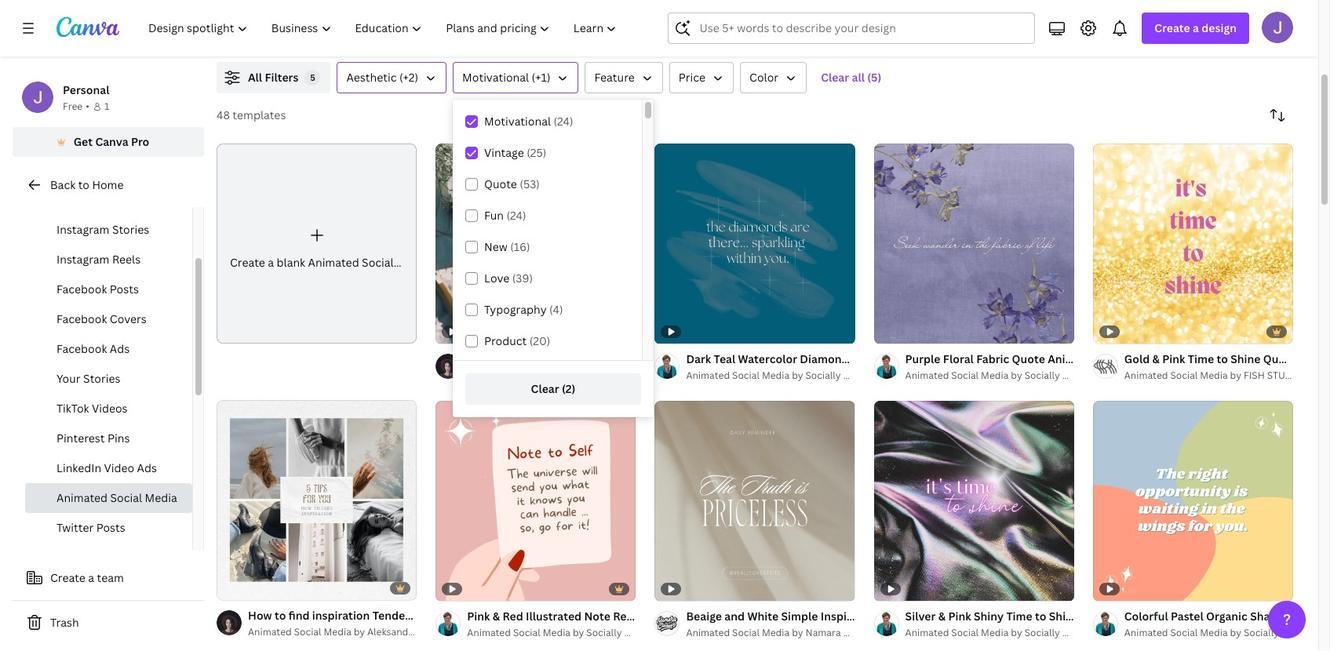 Task type: describe. For each thing, give the bounding box(es) containing it.
animated social media by fish studio link
[[1124, 368, 1303, 384]]

sorted inside purple floral fabric quote animated social media graphic animated social media by socially sorted
[[1062, 369, 1093, 382]]

(+1)
[[532, 70, 550, 85]]

facebook ads
[[57, 341, 130, 356]]

aleksandra inside the "tender aesthetic video instagram post with book and nature animated social media by aleksandra chubar"
[[586, 369, 636, 382]]

create a team button
[[13, 563, 204, 594]]

clear (2) button
[[465, 374, 641, 405]]

(53)
[[520, 177, 540, 191]]

back
[[50, 177, 76, 192]]

posts for twitter posts
[[96, 520, 125, 535]]

pinterest
[[57, 431, 105, 446]]

instagram posts
[[57, 192, 141, 207]]

facebook posts
[[57, 282, 139, 297]]

animated social media by socially sorted for animated
[[1124, 627, 1312, 640]]

time inside silver & pink shiny time to shine quote animated social media animated social media by socially sorted
[[1006, 609, 1032, 624]]

by inside the "tender aesthetic video instagram post with book and nature animated social media by aleksandra chubar"
[[573, 369, 584, 382]]

facebook for facebook covers
[[57, 312, 107, 326]]

twitter posts link
[[25, 513, 192, 543]]

(25)
[[527, 145, 546, 160]]

blank
[[277, 255, 305, 270]]

(2)
[[562, 381, 576, 396]]

instagram stories
[[57, 222, 149, 237]]

tender aesthetic video instagram post with book and nature animated social media by aleksandra chubar
[[467, 352, 790, 382]]

linkedin video ads
[[57, 461, 157, 476]]

tender aesthetic video instagram post with book and nature link
[[467, 351, 790, 368]]

purple floral fabric quote animated social media graphic image
[[874, 144, 1074, 344]]

trash
[[50, 615, 79, 630]]

a for blank
[[268, 255, 274, 270]]

all filters
[[248, 70, 299, 85]]

your stories link
[[25, 364, 192, 394]]

vintage (25)
[[484, 145, 546, 160]]

pink for shiny
[[948, 609, 971, 624]]

animated inside gold & pink time to shine quote anima animated social media by fish studio
[[1124, 369, 1168, 382]]

1 vertical spatial aleksandra
[[367, 626, 417, 639]]

nature
[[754, 352, 790, 367]]

animated social media by namara creative link
[[686, 626, 881, 641]]

aesthetic (+2)
[[346, 70, 418, 85]]

twitter
[[57, 520, 94, 535]]

price
[[679, 70, 706, 85]]

studio
[[1267, 369, 1303, 382]]

shiny
[[974, 609, 1004, 624]]

to inside silver & pink shiny time to shine quote animated social media animated social media by socially sorted
[[1035, 609, 1046, 624]]

personal
[[63, 82, 109, 97]]

pins
[[107, 431, 130, 446]]

motivational for motivational (+1)
[[462, 70, 529, 85]]

feature button
[[585, 62, 663, 93]]

shine inside gold & pink time to shine quote anima animated social media by fish studio
[[1231, 352, 1261, 367]]

purple floral fabric quote animated social media graphic link
[[905, 351, 1215, 368]]

0 vertical spatial ads
[[110, 341, 130, 356]]

get
[[73, 134, 93, 149]]

book
[[702, 352, 729, 367]]

your
[[57, 371, 81, 386]]

(+2)
[[399, 70, 418, 85]]

socially inside purple floral fabric quote animated social media graphic animated social media by socially sorted
[[1025, 369, 1060, 382]]

chubar inside the "tender aesthetic video instagram post with book and nature animated social media by aleksandra chubar"
[[639, 369, 672, 382]]

sorted inside silver & pink shiny time to shine quote animated social media animated social media by socially sorted
[[1062, 627, 1093, 640]]

post
[[650, 352, 674, 367]]

instagram inside the "tender aesthetic video instagram post with book and nature animated social media by aleksandra chubar"
[[594, 352, 647, 367]]

reels
[[112, 252, 141, 267]]

instagram reels link
[[25, 245, 192, 275]]

(20)
[[529, 334, 550, 348]]

product
[[484, 334, 527, 348]]

tender
[[467, 352, 504, 367]]

1 horizontal spatial animated social media by socially sorted
[[686, 369, 874, 382]]

gold & pink time to shine quote anima animated social media by fish studio
[[1124, 352, 1330, 382]]

pinterest pins
[[57, 431, 130, 446]]

motivational for motivational (24)
[[484, 114, 551, 129]]

clear all (5)
[[821, 70, 882, 85]]

color
[[750, 70, 779, 85]]

create a design
[[1155, 20, 1237, 35]]

social inside the "tender aesthetic video instagram post with book and nature animated social media by aleksandra chubar"
[[513, 369, 540, 382]]

color button
[[740, 62, 807, 93]]

clear all (5) button
[[813, 62, 889, 93]]

templates
[[233, 108, 286, 122]]

back to home
[[50, 177, 124, 192]]

your stories
[[57, 371, 120, 386]]

a for design
[[1193, 20, 1199, 35]]

typography
[[484, 302, 547, 317]]

animated social media by namara creative
[[686, 627, 881, 640]]

purple
[[905, 352, 941, 367]]

media inside the "tender aesthetic video instagram post with book and nature animated social media by aleksandra chubar"
[[543, 369, 571, 382]]

typography (4)
[[484, 302, 563, 317]]

quote inside gold & pink time to shine quote anima animated social media by fish studio
[[1263, 352, 1296, 367]]

(24) for fun (24)
[[507, 208, 526, 223]]

create a blank animated social media element
[[217, 144, 429, 344]]

trash link
[[13, 607, 204, 639]]

fish
[[1244, 369, 1265, 382]]

floral
[[943, 352, 974, 367]]

gold & pink time to shine quote anima link
[[1124, 351, 1330, 368]]

create a team
[[50, 571, 124, 585]]

1 vertical spatial animated social media by aleksandra chubar link
[[248, 625, 453, 641]]

animated social media
[[57, 490, 177, 505]]

clear for clear all (5)
[[821, 70, 849, 85]]

animated inside the "tender aesthetic video instagram post with book and nature animated social media by aleksandra chubar"
[[467, 369, 511, 382]]

tiktok
[[57, 401, 89, 416]]

love
[[484, 271, 510, 286]]

facebook ads link
[[25, 334, 192, 364]]

(5)
[[867, 70, 882, 85]]

fabric
[[976, 352, 1009, 367]]

how to find inspiration tender collage animated instagram post with audio image
[[217, 400, 417, 601]]

gold
[[1124, 352, 1150, 367]]

linkedin video ads link
[[25, 454, 192, 483]]

1 horizontal spatial ads
[[137, 461, 157, 476]]

free
[[63, 100, 83, 113]]

instagram for instagram posts
[[57, 192, 109, 207]]

quote inside silver & pink shiny time to shine quote animated social media animated social media by socially sorted
[[1082, 609, 1115, 624]]

animated social media by socially sorted link for gold & pink time to shine quote anima
[[1124, 626, 1312, 641]]

motivational (24)
[[484, 114, 573, 129]]

top level navigation element
[[138, 13, 631, 44]]

animated social media by socially sorted link for tender aesthetic video instagram post with book and nature
[[467, 626, 655, 641]]

& for gold
[[1152, 352, 1160, 367]]

motivational (+1)
[[462, 70, 550, 85]]

stories for instagram stories
[[112, 222, 149, 237]]

Search search field
[[700, 13, 1025, 43]]

product (20)
[[484, 334, 550, 348]]

get canva pro button
[[13, 127, 204, 157]]



Task type: vqa. For each thing, say whether or not it's contained in the screenshot.
first Photo from left
no



Task type: locate. For each thing, give the bounding box(es) containing it.
0 vertical spatial aleksandra
[[586, 369, 636, 382]]

aesthetic inside aesthetic (+2) button
[[346, 70, 397, 85]]

1 vertical spatial time
[[1006, 609, 1032, 624]]

create for create a design
[[1155, 20, 1190, 35]]

1 horizontal spatial pink
[[1162, 352, 1185, 367]]

& right silver
[[938, 609, 946, 624]]

clear (2)
[[531, 381, 576, 396]]

video down pins
[[104, 461, 134, 476]]

1 vertical spatial shine
[[1049, 609, 1079, 624]]

1 horizontal spatial time
[[1188, 352, 1214, 367]]

0 vertical spatial (24)
[[554, 114, 573, 129]]

animated social media by socially sorted link for purple floral fabric quote animated social media graphic
[[905, 626, 1093, 641]]

a left team
[[88, 571, 94, 585]]

vintage
[[484, 145, 524, 160]]

video
[[560, 352, 591, 367], [104, 461, 134, 476]]

shine inside silver & pink shiny time to shine quote animated social media animated social media by socially sorted
[[1049, 609, 1079, 624]]

twitter posts
[[57, 520, 125, 535]]

a
[[1193, 20, 1199, 35], [268, 255, 274, 270], [88, 571, 94, 585]]

0 horizontal spatial chubar
[[420, 626, 453, 639]]

social inside gold & pink time to shine quote anima animated social media by fish studio
[[1170, 369, 1198, 382]]

purple floral fabric quote animated social media graphic animated social media by socially sorted
[[905, 352, 1215, 382]]

socially
[[806, 369, 841, 382], [1025, 369, 1060, 382], [586, 627, 622, 640], [1025, 627, 1060, 640], [1244, 627, 1279, 640]]

stories down 'facebook ads' link
[[83, 371, 120, 386]]

and
[[732, 352, 752, 367]]

media inside gold & pink time to shine quote anima animated social media by fish studio
[[1200, 369, 1228, 382]]

1
[[104, 100, 109, 113]]

pink inside gold & pink time to shine quote anima animated social media by fish studio
[[1162, 352, 1185, 367]]

facebook for facebook posts
[[57, 282, 107, 297]]

1 horizontal spatial clear
[[821, 70, 849, 85]]

2 vertical spatial a
[[88, 571, 94, 585]]

creative
[[843, 627, 881, 640]]

socially inside silver & pink shiny time to shine quote animated social media animated social media by socially sorted
[[1025, 627, 1060, 640]]

1 vertical spatial clear
[[531, 381, 559, 396]]

pink for time
[[1162, 352, 1185, 367]]

clear for clear (2)
[[531, 381, 559, 396]]

quote inside purple floral fabric quote animated social media graphic animated social media by socially sorted
[[1012, 352, 1045, 367]]

sorted
[[843, 369, 874, 382], [1062, 369, 1093, 382], [624, 627, 655, 640], [1062, 627, 1093, 640], [1282, 627, 1312, 640]]

a inside create a design "dropdown button"
[[1193, 20, 1199, 35]]

0 vertical spatial &
[[1152, 352, 1160, 367]]

with
[[676, 352, 700, 367]]

0 vertical spatial stories
[[112, 222, 149, 237]]

1 vertical spatial ads
[[137, 461, 157, 476]]

1 vertical spatial &
[[938, 609, 946, 624]]

feature
[[594, 70, 635, 85]]

1 vertical spatial pink
[[948, 609, 971, 624]]

create a blank animated social media
[[230, 255, 429, 270]]

1 horizontal spatial create
[[230, 255, 265, 270]]

0 vertical spatial facebook
[[57, 282, 107, 297]]

1 facebook from the top
[[57, 282, 107, 297]]

aesthetic (+2) button
[[337, 62, 447, 93]]

(24) right fun
[[507, 208, 526, 223]]

free •
[[63, 100, 89, 113]]

0 vertical spatial aesthetic
[[346, 70, 397, 85]]

motivational
[[462, 70, 529, 85], [484, 114, 551, 129]]

namara
[[806, 627, 841, 640]]

video up (2)
[[560, 352, 591, 367]]

create for create a team
[[50, 571, 85, 585]]

0 vertical spatial time
[[1188, 352, 1214, 367]]

facebook up your stories
[[57, 341, 107, 356]]

linkedin
[[57, 461, 101, 476]]

(16)
[[510, 239, 530, 254]]

to
[[78, 177, 89, 192], [1217, 352, 1228, 367], [1035, 609, 1046, 624]]

create left team
[[50, 571, 85, 585]]

2 horizontal spatial a
[[1193, 20, 1199, 35]]

animated social media by socially sorted
[[686, 369, 874, 382], [467, 627, 655, 640], [1124, 627, 1312, 640]]

instagram stories link
[[25, 215, 192, 245]]

0 horizontal spatial to
[[78, 177, 89, 192]]

create inside button
[[50, 571, 85, 585]]

2 vertical spatial to
[[1035, 609, 1046, 624]]

1 vertical spatial aesthetic
[[507, 352, 558, 367]]

a for team
[[88, 571, 94, 585]]

0 horizontal spatial shine
[[1049, 609, 1079, 624]]

stories
[[112, 222, 149, 237], [83, 371, 120, 386]]

0 horizontal spatial pink
[[948, 609, 971, 624]]

0 horizontal spatial clear
[[531, 381, 559, 396]]

motivational left (+1)
[[462, 70, 529, 85]]

0 horizontal spatial &
[[938, 609, 946, 624]]

&
[[1152, 352, 1160, 367], [938, 609, 946, 624]]

posts
[[112, 192, 141, 207], [110, 282, 139, 297], [96, 520, 125, 535]]

instagram posts link
[[25, 185, 192, 215]]

1 horizontal spatial a
[[268, 255, 274, 270]]

posts down reels at the top left of the page
[[110, 282, 139, 297]]

jacob simon image
[[1262, 12, 1293, 43]]

1 vertical spatial to
[[1217, 352, 1228, 367]]

time right shiny
[[1006, 609, 1032, 624]]

2 vertical spatial facebook
[[57, 341, 107, 356]]

by inside silver & pink shiny time to shine quote animated social media animated social media by socially sorted
[[1011, 627, 1022, 640]]

(4)
[[549, 302, 563, 317]]

clear left (2)
[[531, 381, 559, 396]]

motivational up vintage (25)
[[484, 114, 551, 129]]

0 vertical spatial shine
[[1231, 352, 1261, 367]]

aesthetic left (+2)
[[346, 70, 397, 85]]

clear
[[821, 70, 849, 85], [531, 381, 559, 396]]

0 horizontal spatial a
[[88, 571, 94, 585]]

motivational inside "button"
[[462, 70, 529, 85]]

2 vertical spatial create
[[50, 571, 85, 585]]

a inside the create a team button
[[88, 571, 94, 585]]

1 horizontal spatial chubar
[[639, 369, 672, 382]]

facebook
[[57, 282, 107, 297], [57, 312, 107, 326], [57, 341, 107, 356]]

home
[[92, 177, 124, 192]]

clear left all
[[821, 70, 849, 85]]

to right shiny
[[1035, 609, 1046, 624]]

by inside gold & pink time to shine quote anima animated social media by fish studio
[[1230, 369, 1241, 382]]

animated social media by socially sorted link
[[686, 368, 874, 384], [905, 368, 1093, 384], [467, 626, 655, 641], [905, 626, 1093, 641], [1124, 626, 1312, 641]]

1 horizontal spatial aesthetic
[[507, 352, 558, 367]]

instagram for instagram reels
[[57, 252, 109, 267]]

& inside silver & pink shiny time to shine quote animated social media animated social media by socially sorted
[[938, 609, 946, 624]]

create a design button
[[1142, 13, 1249, 44]]

pink inside silver & pink shiny time to shine quote animated social media animated social media by socially sorted
[[948, 609, 971, 624]]

3 facebook from the top
[[57, 341, 107, 356]]

back to home link
[[13, 170, 204, 201]]

a left design
[[1193, 20, 1199, 35]]

time inside gold & pink time to shine quote anima animated social media by fish studio
[[1188, 352, 1214, 367]]

1 vertical spatial motivational
[[484, 114, 551, 129]]

to right back
[[78, 177, 89, 192]]

animated social media by aleksandra chubar
[[248, 626, 453, 639]]

aesthetic down (20)
[[507, 352, 558, 367]]

1 vertical spatial create
[[230, 255, 265, 270]]

0 vertical spatial posts
[[112, 192, 141, 207]]

1 vertical spatial posts
[[110, 282, 139, 297]]

stories for your stories
[[83, 371, 120, 386]]

anima
[[1299, 352, 1330, 367]]

pinterest pins link
[[25, 424, 192, 454]]

canva
[[95, 134, 128, 149]]

create left design
[[1155, 20, 1190, 35]]

ads down covers
[[110, 341, 130, 356]]

shine
[[1231, 352, 1261, 367], [1049, 609, 1079, 624]]

a inside create a blank animated social media element
[[268, 255, 274, 270]]

aleksandra
[[586, 369, 636, 382], [367, 626, 417, 639]]

tiktok videos link
[[25, 394, 192, 424]]

posts for facebook posts
[[110, 282, 139, 297]]

animated social media templates image
[[958, 0, 1293, 43]]

2 vertical spatial posts
[[96, 520, 125, 535]]

new
[[484, 239, 508, 254]]

fun
[[484, 208, 504, 223]]

0 vertical spatial video
[[560, 352, 591, 367]]

aesthetic inside the "tender aesthetic video instagram post with book and nature animated social media by aleksandra chubar"
[[507, 352, 558, 367]]

5
[[310, 71, 315, 83]]

price button
[[669, 62, 734, 93]]

0 horizontal spatial animated social media by socially sorted
[[467, 627, 655, 640]]

fun (24)
[[484, 208, 526, 223]]

0 vertical spatial a
[[1193, 20, 1199, 35]]

to inside back to home link
[[78, 177, 89, 192]]

facebook covers link
[[25, 304, 192, 334]]

create a blank animated social media link
[[217, 144, 429, 344]]

0 horizontal spatial ads
[[110, 341, 130, 356]]

video inside the "tender aesthetic video instagram post with book and nature animated social media by aleksandra chubar"
[[560, 352, 591, 367]]

love (39)
[[484, 271, 533, 286]]

stories up reels at the top left of the page
[[112, 222, 149, 237]]

to up animated social media by fish studio link
[[1217, 352, 1228, 367]]

to inside gold & pink time to shine quote anima animated social media by fish studio
[[1217, 352, 1228, 367]]

instagram for instagram stories
[[57, 222, 109, 237]]

instagram
[[57, 192, 109, 207], [57, 222, 109, 237], [57, 252, 109, 267], [594, 352, 647, 367]]

time
[[1188, 352, 1214, 367], [1006, 609, 1032, 624]]

48
[[217, 108, 230, 122]]

shine up fish
[[1231, 352, 1261, 367]]

facebook down instagram reels
[[57, 282, 107, 297]]

& inside gold & pink time to shine quote anima animated social media by fish studio
[[1152, 352, 1160, 367]]

tiktok videos
[[57, 401, 128, 416]]

0 horizontal spatial time
[[1006, 609, 1032, 624]]

& for silver
[[938, 609, 946, 624]]

ads up animated social media
[[137, 461, 157, 476]]

pink
[[1162, 352, 1185, 367], [948, 609, 971, 624]]

1 vertical spatial facebook
[[57, 312, 107, 326]]

0 horizontal spatial (24)
[[507, 208, 526, 223]]

filters
[[265, 70, 299, 85]]

create for create a blank animated social media
[[230, 255, 265, 270]]

1 horizontal spatial &
[[1152, 352, 1160, 367]]

by inside purple floral fabric quote animated social media graphic animated social media by socially sorted
[[1011, 369, 1022, 382]]

1 horizontal spatial animated social media by aleksandra chubar link
[[467, 368, 672, 384]]

motivational (+1) button
[[453, 62, 579, 93]]

1 vertical spatial stories
[[83, 371, 120, 386]]

1 horizontal spatial shine
[[1231, 352, 1261, 367]]

0 horizontal spatial video
[[104, 461, 134, 476]]

0 horizontal spatial aesthetic
[[346, 70, 397, 85]]

posts for instagram posts
[[112, 192, 141, 207]]

covers
[[110, 312, 147, 326]]

5 filter options selected element
[[305, 70, 321, 86]]

animated social media by aleksandra chubar link
[[467, 368, 672, 384], [248, 625, 453, 641]]

facebook up facebook ads
[[57, 312, 107, 326]]

(24) down motivational (+1) "button"
[[554, 114, 573, 129]]

1 vertical spatial video
[[104, 461, 134, 476]]

create inside "dropdown button"
[[1155, 20, 1190, 35]]

1 horizontal spatial (24)
[[554, 114, 573, 129]]

0 vertical spatial animated social media by aleksandra chubar link
[[467, 368, 672, 384]]

1 vertical spatial (24)
[[507, 208, 526, 223]]

time up animated social media by fish studio link
[[1188, 352, 1214, 367]]

create
[[1155, 20, 1190, 35], [230, 255, 265, 270], [50, 571, 85, 585]]

new (16)
[[484, 239, 530, 254]]

pink left shiny
[[948, 609, 971, 624]]

posts up instagram stories link
[[112, 192, 141, 207]]

0 vertical spatial pink
[[1162, 352, 1185, 367]]

quote (53)
[[484, 177, 540, 191]]

•
[[86, 100, 89, 113]]

pink right gold
[[1162, 352, 1185, 367]]

1 vertical spatial chubar
[[420, 626, 453, 639]]

clear inside button
[[531, 381, 559, 396]]

silver & pink shiny time to shine quote animated social media animated social media by socially sorted
[[905, 609, 1240, 640]]

0 horizontal spatial aleksandra
[[367, 626, 417, 639]]

animated
[[308, 255, 359, 270], [1048, 352, 1100, 367], [467, 369, 511, 382], [686, 369, 730, 382], [905, 369, 949, 382], [1124, 369, 1168, 382], [57, 490, 108, 505], [1117, 609, 1169, 624], [248, 626, 292, 639], [467, 627, 511, 640], [686, 627, 730, 640], [905, 627, 949, 640], [1124, 627, 1168, 640]]

media
[[396, 255, 429, 270], [1137, 352, 1170, 367], [543, 369, 571, 382], [762, 369, 790, 382], [981, 369, 1009, 382], [1200, 369, 1228, 382], [145, 490, 177, 505], [1207, 609, 1240, 624], [324, 626, 351, 639], [543, 627, 571, 640], [762, 627, 790, 640], [981, 627, 1009, 640], [1200, 627, 1228, 640]]

0 horizontal spatial create
[[50, 571, 85, 585]]

all
[[852, 70, 865, 85]]

0 vertical spatial to
[[78, 177, 89, 192]]

2 horizontal spatial animated social media by socially sorted
[[1124, 627, 1312, 640]]

posts down animated social media
[[96, 520, 125, 535]]

0 vertical spatial motivational
[[462, 70, 529, 85]]

1 horizontal spatial to
[[1035, 609, 1046, 624]]

design
[[1202, 20, 1237, 35]]

shine right shiny
[[1049, 609, 1079, 624]]

None search field
[[668, 13, 1035, 44]]

0 vertical spatial chubar
[[639, 369, 672, 382]]

by
[[573, 369, 584, 382], [792, 369, 803, 382], [1011, 369, 1022, 382], [1230, 369, 1241, 382], [354, 626, 365, 639], [573, 627, 584, 640], [792, 627, 803, 640], [1011, 627, 1022, 640], [1230, 627, 1241, 640]]

clear inside button
[[821, 70, 849, 85]]

2 facebook from the top
[[57, 312, 107, 326]]

0 vertical spatial create
[[1155, 20, 1190, 35]]

0 vertical spatial clear
[[821, 70, 849, 85]]

2 horizontal spatial to
[[1217, 352, 1228, 367]]

animated social media by socially sorted for nature
[[467, 627, 655, 640]]

1 horizontal spatial video
[[560, 352, 591, 367]]

Sort by button
[[1262, 100, 1293, 131]]

facebook posts link
[[25, 275, 192, 304]]

quote
[[484, 177, 517, 191], [1012, 352, 1045, 367], [1263, 352, 1296, 367], [1082, 609, 1115, 624]]

create left blank
[[230, 255, 265, 270]]

0 horizontal spatial animated social media by aleksandra chubar link
[[248, 625, 453, 641]]

& right gold
[[1152, 352, 1160, 367]]

1 horizontal spatial aleksandra
[[586, 369, 636, 382]]

2 horizontal spatial create
[[1155, 20, 1190, 35]]

(24) for motivational (24)
[[554, 114, 573, 129]]

facebook for facebook ads
[[57, 341, 107, 356]]

a left blank
[[268, 255, 274, 270]]

1 vertical spatial a
[[268, 255, 274, 270]]



